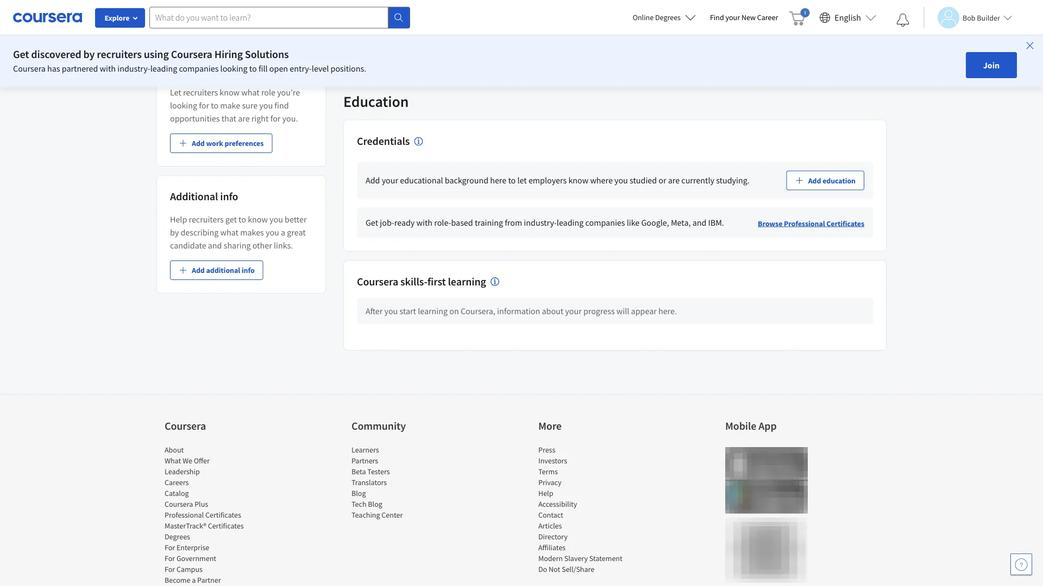 Task type: vqa. For each thing, say whether or not it's contained in the screenshot.
and to the left
yes



Task type: locate. For each thing, give the bounding box(es) containing it.
with right partnered
[[100, 63, 116, 74]]

1 vertical spatial blog
[[368, 500, 382, 510]]

1 vertical spatial industry-
[[524, 218, 557, 228]]

a up links.
[[281, 227, 285, 238]]

add left the 'past'
[[366, 29, 380, 40]]

contact link
[[538, 511, 563, 521]]

about
[[165, 446, 184, 455]]

1 vertical spatial by
[[170, 227, 179, 238]]

leadership link
[[165, 467, 200, 477]]

a inside about what we offer leadership careers catalog coursera plus professional certificates mastertrack® certificates degrees for enterprise for government for campus become a partner
[[192, 576, 196, 586]]

professional
[[784, 219, 825, 228], [165, 511, 204, 521]]

0 vertical spatial recruiters
[[97, 48, 142, 61]]

or right studied
[[659, 175, 666, 186]]

0 horizontal spatial companies
[[179, 63, 219, 74]]

to inside let recruiters know what role you're looking for to make sure you find opportunities that are right for you.
[[211, 100, 218, 111]]

0 vertical spatial by
[[83, 48, 95, 61]]

or inside add your past work experience here. if you're just starting out, you can add internships or volunteer experience instead.
[[679, 29, 687, 40]]

get for job-
[[366, 218, 378, 228]]

2 horizontal spatial work
[[801, 36, 818, 46]]

1 horizontal spatial you're
[[505, 29, 528, 40]]

1 vertical spatial you're
[[277, 87, 300, 98]]

0 vertical spatial a
[[281, 227, 285, 238]]

leading down using
[[150, 63, 177, 74]]

0 vertical spatial know
[[220, 87, 240, 98]]

help down privacy link
[[538, 489, 553, 499]]

0 horizontal spatial for
[[199, 100, 209, 111]]

coursera up after
[[357, 275, 398, 288]]

0 horizontal spatial help
[[170, 214, 187, 225]]

0 horizontal spatial list
[[165, 445, 257, 587]]

0 horizontal spatial industry-
[[117, 63, 150, 74]]

work inside button
[[206, 139, 223, 148]]

1 horizontal spatial what
[[241, 87, 260, 98]]

a down campus
[[192, 576, 196, 586]]

and left ibm.
[[692, 218, 706, 228]]

or
[[679, 29, 687, 40], [659, 175, 666, 186]]

0 vertical spatial looking
[[220, 63, 248, 74]]

1 horizontal spatial list
[[351, 445, 444, 521]]

open
[[269, 63, 288, 74]]

tech
[[351, 500, 366, 510]]

0 horizontal spatial looking
[[170, 100, 197, 111]]

here. left if
[[478, 29, 497, 40]]

preferences
[[225, 139, 264, 148]]

0 horizontal spatial and
[[208, 240, 222, 251]]

2 placeholder image from the top
[[725, 480, 808, 514]]

experience inside 'button'
[[819, 36, 856, 46]]

by up candidate
[[170, 227, 179, 238]]

industry- right from
[[524, 218, 557, 228]]

work down shopping cart: 1 item icon on the top of page
[[801, 36, 818, 46]]

certificates down education
[[826, 219, 864, 228]]

directory link
[[538, 532, 568, 542]]

testers
[[367, 467, 390, 477]]

job-
[[380, 218, 394, 228]]

make
[[220, 100, 240, 111]]

first
[[427, 275, 446, 288]]

do
[[538, 565, 547, 575]]

add additional info button
[[170, 261, 263, 280]]

professional up mastertrack®
[[165, 511, 204, 521]]

1 vertical spatial for
[[165, 554, 175, 564]]

entry-
[[290, 63, 312, 74]]

1 horizontal spatial professional
[[784, 219, 825, 228]]

blog up teaching center "link"
[[368, 500, 382, 510]]

online
[[633, 12, 654, 22]]

add down shopping cart: 1 item icon on the top of page
[[787, 36, 800, 46]]

add inside 'button'
[[192, 266, 205, 275]]

0 horizontal spatial with
[[100, 63, 116, 74]]

add left additional
[[192, 266, 205, 275]]

add left education
[[808, 176, 821, 185]]

list for coursera
[[165, 445, 257, 587]]

0 horizontal spatial you're
[[277, 87, 300, 98]]

you left can
[[591, 29, 604, 40]]

1 vertical spatial professional
[[165, 511, 204, 521]]

1 vertical spatial a
[[192, 576, 196, 586]]

know up the make
[[220, 87, 240, 98]]

get for discovered
[[13, 48, 29, 61]]

for down degrees link
[[165, 543, 175, 553]]

2 horizontal spatial experience
[[819, 36, 856, 46]]

looking down let
[[170, 100, 197, 111]]

what down get
[[220, 227, 238, 238]]

about link
[[165, 446, 184, 455]]

sell/share
[[562, 565, 594, 575]]

know up makes
[[248, 214, 268, 225]]

certificates down professional certificates link
[[208, 522, 244, 531]]

and inside help recruiters get to know you better by describing what makes you a great candidate and sharing other links.
[[208, 240, 222, 251]]

become a partner link
[[165, 576, 221, 586]]

0 horizontal spatial what
[[220, 227, 238, 238]]

work up instead.
[[417, 29, 435, 40]]

1 vertical spatial degrees
[[165, 532, 190, 542]]

know
[[220, 87, 240, 98], [568, 175, 588, 186], [248, 214, 268, 225]]

1 vertical spatial are
[[668, 175, 680, 186]]

1 vertical spatial learning
[[418, 306, 448, 317]]

find your new career
[[710, 12, 778, 22]]

1 for from the top
[[165, 543, 175, 553]]

with left role-
[[416, 218, 432, 228]]

currently
[[681, 175, 714, 186]]

that
[[221, 113, 236, 124]]

0 vertical spatial learning
[[448, 275, 486, 288]]

help up "describing"
[[170, 214, 187, 225]]

degrees down mastertrack®
[[165, 532, 190, 542]]

list for more
[[538, 445, 631, 575]]

you inside add your past work experience here. if you're just starting out, you can add internships or volunteer experience instead.
[[591, 29, 604, 40]]

your inside add your past work experience here. if you're just starting out, you can add internships or volunteer experience instead.
[[382, 29, 398, 40]]

degrees link
[[165, 532, 190, 542]]

0 vertical spatial and
[[692, 218, 706, 228]]

2 vertical spatial for
[[165, 565, 175, 575]]

0 horizontal spatial work
[[206, 139, 223, 148]]

recruiters down "explore" dropdown button
[[97, 48, 142, 61]]

help inside help recruiters get to know you better by describing what makes you a great candidate and sharing other links.
[[170, 214, 187, 225]]

here. right appear
[[658, 306, 677, 317]]

3 placeholder image from the top
[[725, 518, 807, 584]]

where
[[590, 175, 613, 186]]

leading inside get discovered by recruiters using coursera hiring solutions coursera has partnered with industry-leading companies looking to fill open entry-level positions.
[[150, 63, 177, 74]]

slavery
[[564, 554, 588, 564]]

know inside let recruiters know what role you're looking for to make sure you find opportunities that are right for you.
[[220, 87, 240, 98]]

blog up the tech
[[351, 489, 366, 499]]

industry- down using
[[117, 63, 150, 74]]

0 vertical spatial with
[[100, 63, 116, 74]]

3 list from the left
[[538, 445, 631, 575]]

partner
[[197, 576, 221, 586]]

you right where
[[614, 175, 628, 186]]

not
[[549, 565, 560, 575]]

1 horizontal spatial get
[[366, 218, 378, 228]]

translators link
[[351, 478, 387, 488]]

to left fill
[[249, 63, 257, 74]]

1 vertical spatial know
[[568, 175, 588, 186]]

1 vertical spatial help
[[538, 489, 553, 499]]

your for new
[[726, 12, 740, 22]]

0 vertical spatial or
[[679, 29, 687, 40]]

companies left like on the right top of page
[[585, 218, 625, 228]]

recruiters for help
[[189, 214, 224, 225]]

degrees inside dropdown button
[[655, 12, 681, 22]]

you down the role
[[259, 100, 273, 111]]

education
[[343, 92, 409, 111]]

coursera image
[[13, 9, 82, 26]]

learning left information about skills development section "image"
[[448, 275, 486, 288]]

looking down hiring
[[220, 63, 248, 74]]

catalog
[[165, 489, 189, 499]]

additional
[[206, 266, 240, 275]]

what inside let recruiters know what role you're looking for to make sure you find opportunities that are right for you.
[[241, 87, 260, 98]]

list containing about
[[165, 445, 257, 587]]

experience down the 'past'
[[366, 42, 405, 53]]

0 horizontal spatial here.
[[478, 29, 497, 40]]

to right get
[[239, 214, 246, 225]]

what up 'sure'
[[241, 87, 260, 98]]

1 horizontal spatial a
[[281, 227, 285, 238]]

on
[[449, 306, 459, 317]]

list containing learners
[[351, 445, 444, 521]]

0 horizontal spatial or
[[659, 175, 666, 186]]

to inside help recruiters get to know you better by describing what makes you a great candidate and sharing other links.
[[239, 214, 246, 225]]

training
[[475, 218, 503, 228]]

recruiters for let
[[183, 87, 218, 98]]

studied
[[630, 175, 657, 186]]

plus
[[195, 500, 208, 510]]

degrees inside about what we offer leadership careers catalog coursera plus professional certificates mastertrack® certificates degrees for enterprise for government for campus become a partner
[[165, 532, 190, 542]]

add work experience button
[[765, 31, 864, 51]]

your left the 'past'
[[382, 29, 398, 40]]

0 vertical spatial you're
[[505, 29, 528, 40]]

degrees
[[655, 12, 681, 22], [165, 532, 190, 542]]

other
[[252, 240, 272, 251]]

update profile visibility button
[[188, 24, 294, 50]]

1 horizontal spatial by
[[170, 227, 179, 238]]

ready
[[394, 218, 415, 228]]

2 list from the left
[[351, 445, 444, 521]]

leading down add your educational background here to let employers know where you studied or are currently studying.
[[557, 218, 584, 228]]

1 horizontal spatial work
[[417, 29, 435, 40]]

1 vertical spatial and
[[208, 240, 222, 251]]

1 vertical spatial info
[[242, 266, 255, 275]]

add down credentials
[[366, 175, 380, 186]]

links.
[[274, 240, 293, 251]]

discovered
[[31, 48, 81, 61]]

0 vertical spatial for
[[165, 543, 175, 553]]

you inside let recruiters know what role you're looking for to make sure you find opportunities that are right for you.
[[259, 100, 273, 111]]

for up opportunities at the top of page
[[199, 100, 209, 111]]

about what we offer leadership careers catalog coursera plus professional certificates mastertrack® certificates degrees for enterprise for government for campus become a partner
[[165, 446, 244, 586]]

partners
[[351, 456, 378, 466]]

2 for from the top
[[165, 554, 175, 564]]

add for add work preferences
[[192, 139, 205, 148]]

1 horizontal spatial for
[[270, 113, 281, 124]]

for government link
[[165, 554, 216, 564]]

let
[[517, 175, 527, 186]]

and down "describing"
[[208, 240, 222, 251]]

1 horizontal spatial or
[[679, 29, 687, 40]]

know left where
[[568, 175, 588, 186]]

2 horizontal spatial list
[[538, 445, 631, 575]]

learning for start
[[418, 306, 448, 317]]

get inside get discovered by recruiters using coursera hiring solutions coursera has partnered with industry-leading companies looking to fill open entry-level positions.
[[13, 48, 29, 61]]

with inside get discovered by recruiters using coursera hiring solutions coursera has partnered with industry-leading companies looking to fill open entry-level positions.
[[100, 63, 116, 74]]

coursera down "catalog"
[[165, 500, 193, 510]]

recruiters right let
[[183, 87, 218, 98]]

for down "find"
[[270, 113, 281, 124]]

to inside get discovered by recruiters using coursera hiring solutions coursera has partnered with industry-leading companies looking to fill open entry-level positions.
[[249, 63, 257, 74]]

recruiters up "describing"
[[189, 214, 224, 225]]

mastertrack® certificates link
[[165, 522, 244, 531]]

1 vertical spatial leading
[[557, 218, 584, 228]]

add
[[366, 29, 380, 40], [787, 36, 800, 46], [192, 139, 205, 148], [366, 175, 380, 186], [808, 176, 821, 185], [192, 266, 205, 275]]

0 horizontal spatial blog
[[351, 489, 366, 499]]

0 vertical spatial get
[[13, 48, 29, 61]]

info up get
[[220, 190, 238, 203]]

0 horizontal spatial degrees
[[165, 532, 190, 542]]

2 horizontal spatial know
[[568, 175, 588, 186]]

your right about
[[565, 306, 582, 317]]

coursera plus link
[[165, 500, 208, 510]]

1 vertical spatial for
[[270, 113, 281, 124]]

google,
[[641, 218, 669, 228]]

add inside 'button'
[[787, 36, 800, 46]]

0 vertical spatial blog
[[351, 489, 366, 499]]

update profile visibility
[[197, 32, 286, 42]]

experience down english button
[[819, 36, 856, 46]]

fill
[[259, 63, 268, 74]]

1 vertical spatial certificates
[[205, 511, 241, 521]]

by up partnered
[[83, 48, 95, 61]]

work down the that
[[206, 139, 223, 148]]

career
[[757, 12, 778, 22]]

based
[[451, 218, 473, 228]]

1 horizontal spatial with
[[416, 218, 432, 228]]

to left the make
[[211, 100, 218, 111]]

by inside help recruiters get to know you better by describing what makes you a great candidate and sharing other links.
[[170, 227, 179, 238]]

1 horizontal spatial know
[[248, 214, 268, 225]]

companies down hiring
[[179, 63, 219, 74]]

degrees up internships in the top of the page
[[655, 12, 681, 22]]

using
[[144, 48, 169, 61]]

None search field
[[149, 7, 410, 29]]

info right additional
[[242, 266, 255, 275]]

list
[[165, 445, 257, 587], [351, 445, 444, 521], [538, 445, 631, 575]]

1 vertical spatial get
[[366, 218, 378, 228]]

are down 'sure'
[[238, 113, 250, 124]]

learning left on
[[418, 306, 448, 317]]

0 horizontal spatial are
[[238, 113, 250, 124]]

what inside help recruiters get to know you better by describing what makes you a great candidate and sharing other links.
[[220, 227, 238, 238]]

work inside 'button'
[[801, 36, 818, 46]]

or left volunteer
[[679, 29, 687, 40]]

help
[[170, 214, 187, 225], [538, 489, 553, 499]]

info
[[220, 190, 238, 203], [242, 266, 255, 275]]

0 horizontal spatial get
[[13, 48, 29, 61]]

0 vertical spatial what
[[241, 87, 260, 98]]

get left job-
[[366, 218, 378, 228]]

recruiters inside get discovered by recruiters using coursera hiring solutions coursera has partnered with industry-leading companies looking to fill open entry-level positions.
[[97, 48, 142, 61]]

profile
[[226, 32, 251, 42]]

add down opportunities at the top of page
[[192, 139, 205, 148]]

center
[[382, 511, 403, 521]]

are left currently
[[668, 175, 680, 186]]

1 vertical spatial what
[[220, 227, 238, 238]]

you're right if
[[505, 29, 528, 40]]

0 vertical spatial info
[[220, 190, 238, 203]]

learners partners beta testers translators blog tech blog teaching center
[[351, 446, 403, 521]]

1 vertical spatial with
[[416, 218, 432, 228]]

add your educational background here to let employers know where you studied or are currently studying.
[[366, 175, 750, 186]]

your inside find your new career link
[[726, 12, 740, 22]]

1 horizontal spatial info
[[242, 266, 255, 275]]

you're up "find"
[[277, 87, 300, 98]]

0 vertical spatial degrees
[[655, 12, 681, 22]]

your right find
[[726, 12, 740, 22]]

recruiters
[[97, 48, 142, 61], [183, 87, 218, 98], [189, 214, 224, 225]]

1 horizontal spatial looking
[[220, 63, 248, 74]]

add inside add your past work experience here. if you're just starting out, you can add internships or volunteer experience instead.
[[366, 29, 380, 40]]

we
[[183, 456, 192, 466]]

0 horizontal spatial a
[[192, 576, 196, 586]]

certificates
[[826, 219, 864, 228], [205, 511, 241, 521], [208, 522, 244, 531]]

list containing press
[[538, 445, 631, 575]]

you left better
[[270, 214, 283, 225]]

makes
[[240, 227, 264, 238]]

hiring
[[214, 48, 243, 61]]

0 vertical spatial companies
[[179, 63, 219, 74]]

0 vertical spatial here.
[[478, 29, 497, 40]]

for up become
[[165, 565, 175, 575]]

coursera inside about what we offer leadership careers catalog coursera plus professional certificates mastertrack® certificates degrees for enterprise for government for campus become a partner
[[165, 500, 193, 510]]

1 horizontal spatial degrees
[[655, 12, 681, 22]]

recruiters inside help recruiters get to know you better by describing what makes you a great candidate and sharing other links.
[[189, 214, 224, 225]]

0 horizontal spatial professional
[[165, 511, 204, 521]]

1 vertical spatial looking
[[170, 100, 197, 111]]

teaching center link
[[351, 511, 403, 521]]

terms link
[[538, 467, 558, 477]]

your left educational
[[382, 175, 398, 186]]

industry- inside get discovered by recruiters using coursera hiring solutions coursera has partnered with industry-leading companies looking to fill open entry-level positions.
[[117, 63, 150, 74]]

1 vertical spatial here.
[[658, 306, 677, 317]]

find your new career link
[[705, 11, 784, 24]]

add work experience
[[787, 36, 856, 46]]

0 vertical spatial leading
[[150, 63, 177, 74]]

bob
[[963, 13, 975, 23]]

get left discovered
[[13, 48, 29, 61]]

professional right browse
[[784, 219, 825, 228]]

2 vertical spatial know
[[248, 214, 268, 225]]

recruiters inside let recruiters know what role you're looking for to make sure you find opportunities that are right for you.
[[183, 87, 218, 98]]

0 vertical spatial help
[[170, 214, 187, 225]]

0 horizontal spatial by
[[83, 48, 95, 61]]

for up "for campus" link
[[165, 554, 175, 564]]

a inside help recruiters get to know you better by describing what makes you a great candidate and sharing other links.
[[281, 227, 285, 238]]

if
[[499, 29, 503, 40]]

certificates up mastertrack® certificates link on the left bottom of the page
[[205, 511, 241, 521]]

0 vertical spatial are
[[238, 113, 250, 124]]

experience left if
[[437, 29, 477, 40]]

0 horizontal spatial know
[[220, 87, 240, 98]]

placeholder image
[[725, 448, 808, 482], [725, 480, 808, 514], [725, 518, 807, 584]]

get discovered by recruiters using coursera hiring solutions coursera has partnered with industry-leading companies looking to fill open entry-level positions.
[[13, 48, 366, 74]]

1 list from the left
[[165, 445, 257, 587]]

information about skills development section image
[[491, 278, 499, 286]]

0 vertical spatial industry-
[[117, 63, 150, 74]]

0 horizontal spatial info
[[220, 190, 238, 203]]

2 vertical spatial recruiters
[[189, 214, 224, 225]]

information about credentials section image
[[414, 137, 423, 146]]

1 horizontal spatial industry-
[[524, 218, 557, 228]]

work for add work experience
[[801, 36, 818, 46]]



Task type: describe. For each thing, give the bounding box(es) containing it.
coursera up about "link"
[[165, 420, 206, 433]]

browse professional certificates link
[[758, 219, 864, 228]]

info inside 'add additional info' 'button'
[[242, 266, 255, 275]]

here. inside add your past work experience here. if you're just starting out, you can add internships or volunteer experience instead.
[[478, 29, 497, 40]]

role-
[[434, 218, 451, 228]]

show notifications image
[[896, 14, 909, 27]]

like
[[627, 218, 640, 228]]

1 placeholder image from the top
[[725, 448, 808, 482]]

can
[[606, 29, 619, 40]]

privacy link
[[538, 478, 561, 488]]

you're inside let recruiters know what role you're looking for to make sure you find opportunities that are right for you.
[[277, 87, 300, 98]]

partnered
[[62, 63, 98, 74]]

What do you want to learn? text field
[[149, 7, 388, 29]]

help recruiters get to know you better by describing what makes you a great candidate and sharing other links.
[[170, 214, 307, 251]]

you left start
[[384, 306, 398, 317]]

coursera left has
[[13, 63, 46, 74]]

bob builder button
[[924, 7, 1012, 29]]

shopping cart: 1 item image
[[789, 8, 810, 26]]

meta,
[[671, 218, 691, 228]]

help link
[[538, 489, 553, 499]]

additional info
[[170, 190, 238, 203]]

additional
[[170, 190, 218, 203]]

learners
[[351, 446, 379, 455]]

coursera skills-first learning
[[357, 275, 486, 288]]

modern
[[538, 554, 563, 564]]

community
[[351, 420, 406, 433]]

statement
[[589, 554, 622, 564]]

companies inside get discovered by recruiters using coursera hiring solutions coursera has partnered with industry-leading companies looking to fill open entry-level positions.
[[179, 63, 219, 74]]

add additional info
[[192, 266, 255, 275]]

articles link
[[538, 522, 562, 531]]

accessibility
[[538, 500, 577, 510]]

role
[[261, 87, 275, 98]]

after
[[366, 306, 383, 317]]

0 vertical spatial certificates
[[826, 219, 864, 228]]

tech blog link
[[351, 500, 382, 510]]

education
[[823, 176, 856, 185]]

sharing
[[224, 240, 251, 251]]

work inside add your past work experience here. if you're just starting out, you can add internships or volunteer experience instead.
[[417, 29, 435, 40]]

your for past
[[382, 29, 398, 40]]

for enterprise link
[[165, 543, 209, 553]]

0 vertical spatial for
[[199, 100, 209, 111]]

get job-ready with role-based training from industry-leading companies like google, meta, and ibm.
[[366, 218, 724, 228]]

let recruiters know what role you're looking for to make sure you find opportunities that are right for you.
[[170, 87, 300, 124]]

explore button
[[95, 8, 145, 28]]

online degrees
[[633, 12, 681, 22]]

looking inside let recruiters know what role you're looking for to make sure you find opportunities that are right for you.
[[170, 100, 197, 111]]

appear
[[631, 306, 657, 317]]

2 vertical spatial certificates
[[208, 522, 244, 531]]

great
[[287, 227, 306, 238]]

your for educational
[[382, 175, 398, 186]]

looking inside get discovered by recruiters using coursera hiring solutions coursera has partnered with industry-leading companies looking to fill open entry-level positions.
[[220, 63, 248, 74]]

1 horizontal spatial companies
[[585, 218, 625, 228]]

mastertrack®
[[165, 522, 206, 531]]

beta testers link
[[351, 467, 390, 477]]

browse
[[758, 219, 782, 228]]

volunteer
[[688, 29, 723, 40]]

find
[[275, 100, 289, 111]]

1 vertical spatial or
[[659, 175, 666, 186]]

0 horizontal spatial experience
[[366, 42, 405, 53]]

internships
[[636, 29, 677, 40]]

1 horizontal spatial leading
[[557, 218, 584, 228]]

know inside help recruiters get to know you better by describing what makes you a great candidate and sharing other links.
[[248, 214, 268, 225]]

translators
[[351, 478, 387, 488]]

privacy
[[538, 478, 561, 488]]

add for add your educational background here to let employers know where you studied or are currently studying.
[[366, 175, 380, 186]]

investors link
[[538, 456, 567, 466]]

get
[[225, 214, 237, 225]]

you.
[[282, 113, 298, 124]]

1 horizontal spatial experience
[[437, 29, 477, 40]]

join button
[[966, 52, 1017, 78]]

describing
[[181, 227, 219, 238]]

help center image
[[1015, 558, 1028, 572]]

progress
[[583, 306, 615, 317]]

educational
[[400, 175, 443, 186]]

add for add your past work experience here. if you're just starting out, you can add internships or volunteer experience instead.
[[366, 29, 380, 40]]

you up other
[[266, 227, 279, 238]]

past
[[400, 29, 415, 40]]

mobile
[[725, 420, 756, 433]]

new
[[741, 12, 756, 22]]

add work preferences
[[192, 139, 264, 148]]

background
[[445, 175, 488, 186]]

investors
[[538, 456, 567, 466]]

are inside let recruiters know what role you're looking for to make sure you find opportunities that are right for you.
[[238, 113, 250, 124]]

ibm.
[[708, 218, 724, 228]]

1 horizontal spatial here.
[[658, 306, 677, 317]]

enterprise
[[177, 543, 209, 553]]

solutions
[[245, 48, 289, 61]]

candidate
[[170, 240, 206, 251]]

affiliates link
[[538, 543, 566, 553]]

coursera down update
[[171, 48, 212, 61]]

credentials
[[357, 134, 410, 148]]

terms
[[538, 467, 558, 477]]

you're inside add your past work experience here. if you're just starting out, you can add internships or volunteer experience instead.
[[505, 29, 528, 40]]

1 horizontal spatial are
[[668, 175, 680, 186]]

visibility
[[253, 32, 286, 42]]

add for add education
[[808, 176, 821, 185]]

bob builder
[[963, 13, 1000, 23]]

to left let
[[508, 175, 516, 186]]

1 horizontal spatial and
[[692, 218, 706, 228]]

out,
[[574, 29, 589, 40]]

better
[[285, 214, 307, 225]]

right
[[251, 113, 269, 124]]

level
[[312, 63, 329, 74]]

list for community
[[351, 445, 444, 521]]

beta
[[351, 467, 366, 477]]

just
[[530, 29, 543, 40]]

do not sell/share link
[[538, 565, 594, 575]]

by inside get discovered by recruiters using coursera hiring solutions coursera has partnered with industry-leading companies looking to fill open entry-level positions.
[[83, 48, 95, 61]]

work for add work preferences
[[206, 139, 223, 148]]

add for add work experience
[[787, 36, 800, 46]]

let
[[170, 87, 181, 98]]

english
[[835, 12, 861, 23]]

starting
[[545, 29, 573, 40]]

add work preferences button
[[170, 134, 272, 153]]

learning for first
[[448, 275, 486, 288]]

3 for from the top
[[165, 565, 175, 575]]

join
[[983, 60, 1000, 71]]

help inside 'press investors terms privacy help accessibility contact articles directory affiliates modern slavery statement do not sell/share'
[[538, 489, 553, 499]]

add for add additional info
[[192, 266, 205, 275]]

professional inside about what we offer leadership careers catalog coursera plus professional certificates mastertrack® certificates degrees for enterprise for government for campus become a partner
[[165, 511, 204, 521]]

builder
[[977, 13, 1000, 23]]

1 horizontal spatial blog
[[368, 500, 382, 510]]

add education
[[808, 176, 856, 185]]



